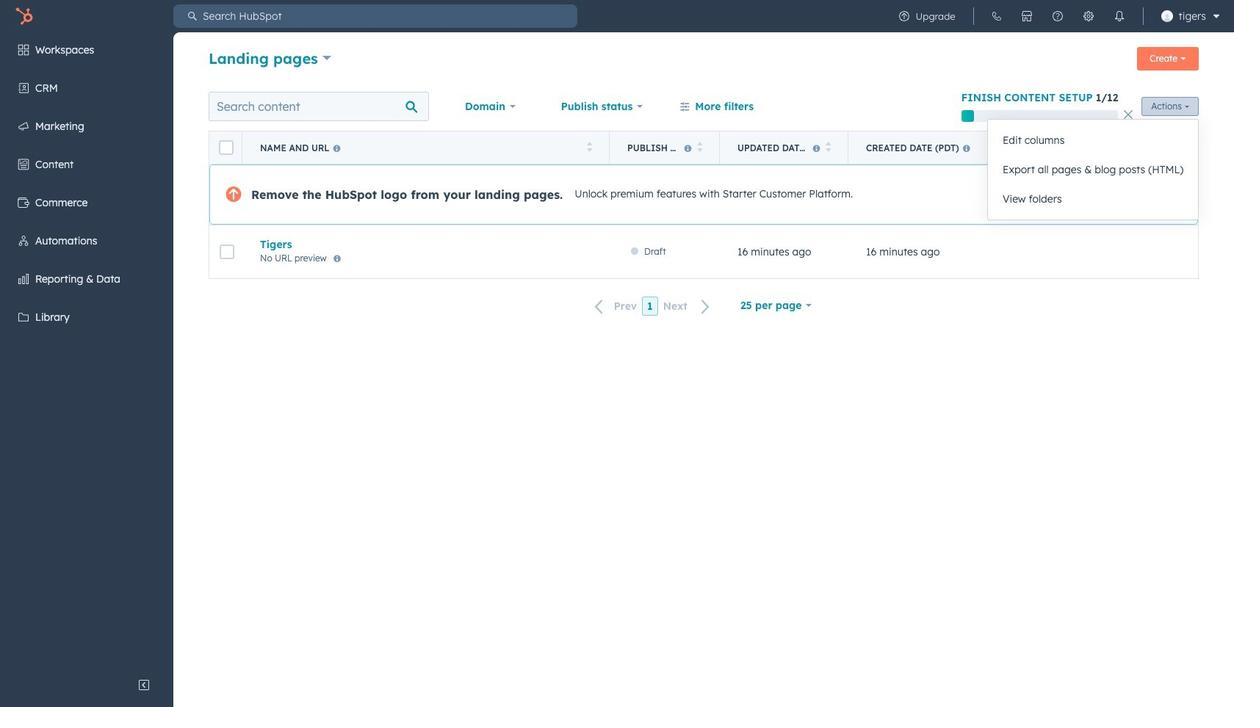 Task type: locate. For each thing, give the bounding box(es) containing it.
press to sort. element
[[587, 141, 592, 154], [697, 141, 703, 154], [826, 141, 831, 154]]

2 horizontal spatial press to sort. element
[[826, 141, 831, 154]]

3 press to sort. image from the left
[[826, 141, 831, 152]]

1 horizontal spatial press to sort. image
[[697, 141, 703, 152]]

0 horizontal spatial press to sort. element
[[587, 141, 592, 154]]

1 press to sort. image from the left
[[587, 141, 592, 152]]

Search HubSpot search field
[[197, 4, 578, 28]]

2 horizontal spatial press to sort. image
[[826, 141, 831, 152]]

1 horizontal spatial press to sort. element
[[697, 141, 703, 154]]

2 press to sort. image from the left
[[697, 141, 703, 152]]

progress bar
[[962, 110, 974, 122]]

howard n/a image
[[1162, 10, 1173, 22]]

help image
[[1052, 10, 1064, 22]]

1 press to sort. element from the left
[[587, 141, 592, 154]]

pagination navigation
[[586, 297, 719, 317]]

0 horizontal spatial menu
[[0, 32, 173, 671]]

press to sort. image
[[587, 141, 592, 152], [697, 141, 703, 152], [826, 141, 831, 152]]

2 press to sort. element from the left
[[697, 141, 703, 154]]

settings image
[[1083, 10, 1095, 22]]

marketplaces image
[[1021, 10, 1033, 22]]

Search content search field
[[209, 92, 429, 121]]

menu
[[889, 0, 1226, 32], [0, 32, 173, 671]]

notifications image
[[1114, 10, 1126, 22]]

0 horizontal spatial press to sort. image
[[587, 141, 592, 152]]

banner
[[209, 43, 1200, 76]]



Task type: describe. For each thing, give the bounding box(es) containing it.
close image
[[1125, 110, 1134, 119]]

press to sort. image for third press to sort. element from the left
[[826, 141, 831, 152]]

press to sort. image for 3rd press to sort. element from the right
[[587, 141, 592, 152]]

press to sort. image for second press to sort. element from the right
[[697, 141, 703, 152]]

3 press to sort. element from the left
[[826, 141, 831, 154]]

1 horizontal spatial menu
[[889, 0, 1226, 32]]



Task type: vqa. For each thing, say whether or not it's contained in the screenshot.
first Press to sort. ELEMENT
yes



